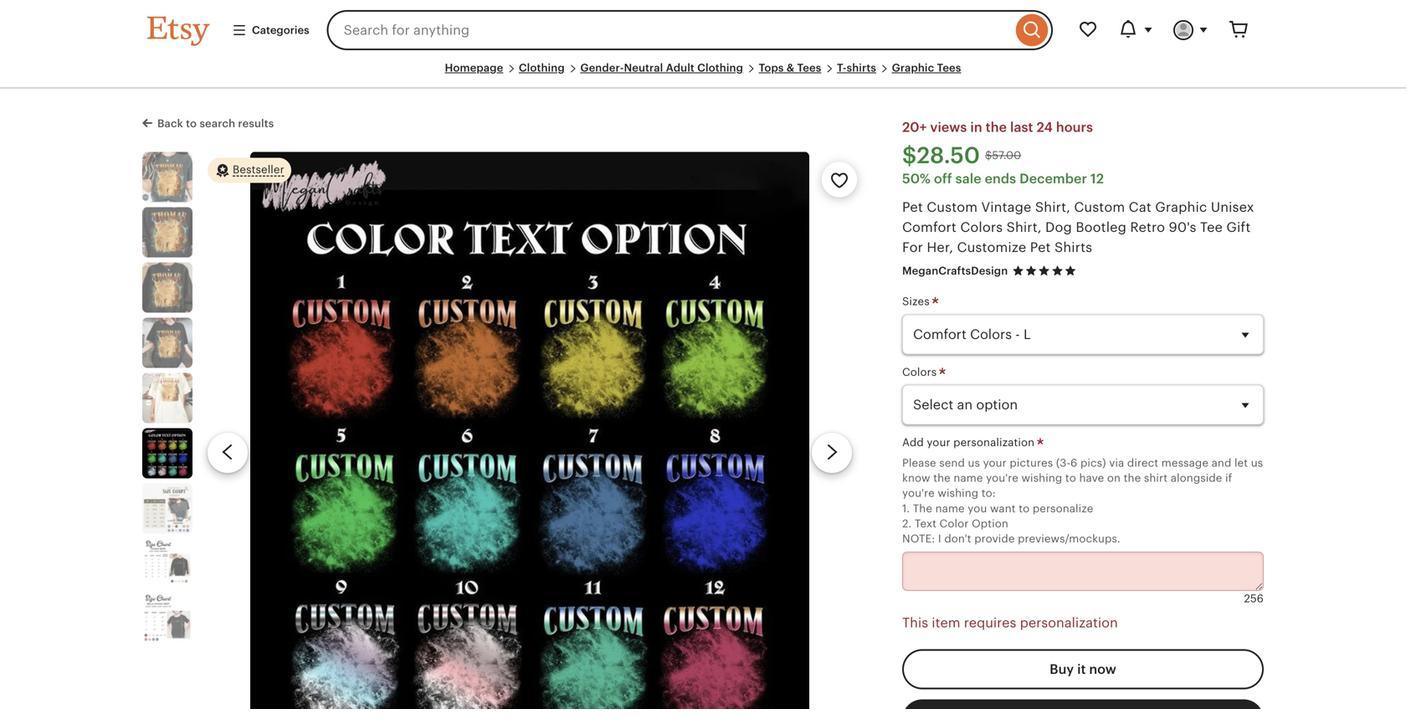 Task type: describe. For each thing, give the bounding box(es) containing it.
customize
[[957, 240, 1027, 255]]

&
[[787, 62, 795, 74]]

want
[[990, 502, 1016, 515]]

1 us from the left
[[968, 456, 980, 469]]

t-shirts
[[837, 62, 876, 74]]

color
[[940, 517, 969, 530]]

shirts
[[1055, 240, 1093, 255]]

pet custom vintage shirt, custom cat graphic unisex comfort colors shirt, dog bootleg retro 90's tee gift for her, customize pet shirts
[[902, 199, 1255, 255]]

none search field inside categories banner
[[327, 10, 1053, 50]]

t-
[[837, 62, 847, 74]]

views
[[930, 120, 967, 135]]

add
[[902, 436, 924, 449]]

the
[[913, 502, 933, 515]]

tops & tees link
[[759, 62, 822, 74]]

pet custom vintage shirt custom cat graphic unisex comfort image 1 image
[[142, 152, 193, 202]]

previews/mockups.
[[1018, 533, 1121, 545]]

neutral
[[624, 62, 663, 74]]

0 vertical spatial shirt,
[[1035, 199, 1071, 215]]

tee
[[1200, 220, 1223, 235]]

ends
[[985, 171, 1016, 186]]

dog
[[1046, 220, 1072, 235]]

t-shirts link
[[837, 62, 876, 74]]

1 vertical spatial to
[[1066, 472, 1076, 484]]

6
[[1071, 456, 1078, 469]]

requires
[[964, 615, 1017, 630]]

Search for anything text field
[[327, 10, 1012, 50]]

option
[[972, 517, 1009, 530]]

0 horizontal spatial colors
[[902, 366, 940, 378]]

it
[[1077, 662, 1086, 677]]

hours
[[1056, 120, 1093, 135]]

graphic tees link
[[892, 62, 961, 74]]

alongside
[[1171, 472, 1223, 484]]

and
[[1212, 456, 1232, 469]]

results
[[238, 117, 274, 130]]

gender-
[[580, 62, 624, 74]]

homepage
[[445, 62, 503, 74]]

megancraftsdesign
[[902, 264, 1008, 277]]

2 vertical spatial to
[[1019, 502, 1030, 515]]

buy it now
[[1050, 662, 1117, 677]]

pet custom vintage shirt custom cat graphic unisex comfort image 9 image
[[142, 594, 193, 644]]

adult
[[666, 62, 695, 74]]

note:
[[902, 533, 935, 545]]

pet custom vintage shirt custom cat graphic unisex comfort image 3 image
[[142, 262, 193, 312]]

tops
[[759, 62, 784, 74]]

pet custom vintage shirt custom cat graphic unisex comfort image 7 image
[[142, 483, 193, 533]]

comfort
[[902, 220, 957, 235]]

menu bar containing homepage
[[147, 60, 1259, 89]]

0 vertical spatial personalization
[[954, 436, 1035, 449]]

back to search results link
[[142, 114, 274, 131]]

her,
[[927, 240, 954, 255]]

to:
[[982, 487, 996, 499]]

let
[[1235, 456, 1248, 469]]

last
[[1010, 120, 1033, 135]]

1 vertical spatial name
[[936, 502, 965, 515]]

20+ views in the last 24 hours
[[902, 120, 1093, 135]]

please
[[902, 456, 936, 469]]

you
[[968, 502, 987, 515]]

unisex
[[1211, 199, 1255, 215]]

add your personalization
[[902, 436, 1038, 449]]

graphic tees
[[892, 62, 961, 74]]

direct
[[1128, 456, 1159, 469]]

december
[[1020, 171, 1087, 186]]

i
[[938, 533, 942, 545]]

shirt
[[1144, 472, 1168, 484]]

12
[[1091, 171, 1104, 186]]

pet custom vintage shirt custom cat graphic unisex comfort image 8 image
[[142, 539, 193, 589]]

20+
[[902, 120, 927, 135]]

categories button
[[219, 15, 322, 45]]

50%
[[902, 171, 931, 186]]

shirts
[[847, 62, 876, 74]]

graphic inside pet custom vintage shirt, custom cat graphic unisex comfort colors shirt, dog bootleg retro 90's tee gift for her, customize pet shirts
[[1155, 199, 1207, 215]]



Task type: vqa. For each thing, say whether or not it's contained in the screenshot.
the bottom See More
no



Task type: locate. For each thing, give the bounding box(es) containing it.
gender-neutral adult clothing link
[[580, 62, 743, 74]]

pictures
[[1010, 456, 1053, 469]]

wishing down pictures
[[1022, 472, 1063, 484]]

1 horizontal spatial your
[[983, 456, 1007, 469]]

personalization inside alert
[[1020, 615, 1118, 630]]

2 us from the left
[[1251, 456, 1263, 469]]

0 vertical spatial pet
[[902, 199, 923, 215]]

1 horizontal spatial custom
[[1074, 199, 1125, 215]]

sale
[[956, 171, 982, 186]]

0 vertical spatial graphic
[[892, 62, 934, 74]]

vintage
[[982, 199, 1032, 215]]

in
[[971, 120, 983, 135]]

None search field
[[327, 10, 1053, 50]]

us down add your personalization
[[968, 456, 980, 469]]

2.
[[902, 517, 912, 530]]

1 vertical spatial graphic
[[1155, 199, 1207, 215]]

pet down dog
[[1030, 240, 1051, 255]]

0 vertical spatial name
[[954, 472, 983, 484]]

via
[[1109, 456, 1125, 469]]

0 vertical spatial wishing
[[1022, 472, 1063, 484]]

sizes
[[902, 295, 933, 308]]

custom
[[927, 199, 978, 215], [1074, 199, 1125, 215]]

1 custom from the left
[[927, 199, 978, 215]]

0 horizontal spatial you're
[[902, 487, 935, 499]]

wishing up you at the right
[[938, 487, 979, 499]]

custom up bootleg
[[1074, 199, 1125, 215]]

bestseller
[[233, 163, 284, 176]]

clothing link
[[519, 62, 565, 74]]

categories banner
[[117, 0, 1289, 60]]

graphic
[[892, 62, 934, 74], [1155, 199, 1207, 215]]

2 clothing from the left
[[697, 62, 743, 74]]

tees
[[797, 62, 822, 74], [937, 62, 961, 74]]

on
[[1107, 472, 1121, 484]]

now
[[1089, 662, 1117, 677]]

this item requires personalization
[[902, 615, 1118, 630]]

your up send
[[927, 436, 951, 449]]

1 horizontal spatial you're
[[986, 472, 1019, 484]]

1 vertical spatial your
[[983, 456, 1007, 469]]

1 vertical spatial pet
[[1030, 240, 1051, 255]]

1 horizontal spatial pet
[[1030, 240, 1051, 255]]

0 vertical spatial colors
[[960, 220, 1003, 235]]

your up to:
[[983, 456, 1007, 469]]

to right want
[[1019, 502, 1030, 515]]

clothing right adult
[[697, 62, 743, 74]]

this item requires personalization alert
[[902, 611, 1264, 634]]

1 vertical spatial wishing
[[938, 487, 979, 499]]

0 horizontal spatial the
[[934, 472, 951, 484]]

0 horizontal spatial wishing
[[938, 487, 979, 499]]

tees right &
[[797, 62, 822, 74]]

the right in
[[986, 120, 1007, 135]]

send
[[939, 456, 965, 469]]

bestseller button
[[208, 157, 291, 184]]

pet custom vintage shirt custom cat graphic unisex comfort image 6 image
[[250, 152, 809, 709], [144, 430, 191, 477]]

1 horizontal spatial colors
[[960, 220, 1003, 235]]

2 horizontal spatial the
[[1124, 472, 1141, 484]]

0 vertical spatial you're
[[986, 472, 1019, 484]]

1 vertical spatial colors
[[902, 366, 940, 378]]

text
[[915, 517, 937, 530]]

2 horizontal spatial to
[[1066, 472, 1076, 484]]

tees up views
[[937, 62, 961, 74]]

buy
[[1050, 662, 1074, 677]]

colors up customize
[[960, 220, 1003, 235]]

1.
[[902, 502, 910, 515]]

1 horizontal spatial tees
[[937, 62, 961, 74]]

$28.50
[[902, 142, 980, 168]]

tops & tees
[[759, 62, 822, 74]]

know
[[902, 472, 931, 484]]

$28.50 $57.00
[[902, 142, 1022, 168]]

personalize
[[1033, 502, 1094, 515]]

search
[[200, 117, 235, 130]]

0 vertical spatial your
[[927, 436, 951, 449]]

colors inside pet custom vintage shirt, custom cat graphic unisex comfort colors shirt, dog bootleg retro 90's tee gift for her, customize pet shirts
[[960, 220, 1003, 235]]

you're up to:
[[986, 472, 1019, 484]]

personalization up buy
[[1020, 615, 1118, 630]]

name up color
[[936, 502, 965, 515]]

1 vertical spatial you're
[[902, 487, 935, 499]]

homepage link
[[445, 62, 503, 74]]

cat
[[1129, 199, 1152, 215]]

name down send
[[954, 472, 983, 484]]

shirt,
[[1035, 199, 1071, 215], [1007, 220, 1042, 235]]

us right let
[[1251, 456, 1263, 469]]

pet up comfort
[[902, 199, 923, 215]]

1 vertical spatial shirt,
[[1007, 220, 1042, 235]]

pet custom vintage shirt custom cat graphic unisex comfort image 4 image
[[142, 318, 193, 368]]

the down send
[[934, 472, 951, 484]]

0 horizontal spatial pet custom vintage shirt custom cat graphic unisex comfort image 6 image
[[144, 430, 191, 477]]

1 horizontal spatial to
[[1019, 502, 1030, 515]]

have
[[1079, 472, 1104, 484]]

message
[[1162, 456, 1209, 469]]

item
[[932, 615, 961, 630]]

0 horizontal spatial clothing
[[519, 62, 565, 74]]

0 horizontal spatial custom
[[927, 199, 978, 215]]

colors down sizes
[[902, 366, 940, 378]]

clothing left gender-
[[519, 62, 565, 74]]

bootleg
[[1076, 220, 1127, 235]]

retro
[[1130, 220, 1165, 235]]

2 custom from the left
[[1074, 199, 1125, 215]]

24
[[1037, 120, 1053, 135]]

0 horizontal spatial pet
[[902, 199, 923, 215]]

pet custom vintage shirt custom cat graphic unisex comfort image 5 image
[[142, 373, 193, 423]]

you're
[[986, 472, 1019, 484], [902, 487, 935, 499]]

colors
[[960, 220, 1003, 235], [902, 366, 940, 378]]

us
[[968, 456, 980, 469], [1251, 456, 1263, 469]]

gender-neutral adult clothing
[[580, 62, 743, 74]]

name
[[954, 472, 983, 484], [936, 502, 965, 515]]

50% off sale ends december 12
[[902, 171, 1104, 186]]

to right back
[[186, 117, 197, 130]]

(3-
[[1056, 456, 1071, 469]]

1 vertical spatial personalization
[[1020, 615, 1118, 630]]

buy it now button
[[902, 649, 1264, 689]]

wishing
[[1022, 472, 1063, 484], [938, 487, 979, 499]]

please send us your pictures (3-6 pics) via direct message and let us know the name you're wishing to have on the shirt alongside if you're wishing to: 1. the name you want to personalize 2. text color option note: i don't provide previews/mockups.
[[902, 456, 1263, 545]]

1 horizontal spatial wishing
[[1022, 472, 1063, 484]]

if
[[1226, 472, 1233, 484]]

1 horizontal spatial pet custom vintage shirt custom cat graphic unisex comfort image 6 image
[[250, 152, 809, 709]]

90's
[[1169, 220, 1197, 235]]

2 tees from the left
[[937, 62, 961, 74]]

to
[[186, 117, 197, 130], [1066, 472, 1076, 484], [1019, 502, 1030, 515]]

menu bar
[[147, 60, 1259, 89]]

clothing
[[519, 62, 565, 74], [697, 62, 743, 74]]

1 tees from the left
[[797, 62, 822, 74]]

$57.00
[[985, 149, 1022, 162]]

shirt, up dog
[[1035, 199, 1071, 215]]

0 horizontal spatial to
[[186, 117, 197, 130]]

1 horizontal spatial graphic
[[1155, 199, 1207, 215]]

1 clothing from the left
[[519, 62, 565, 74]]

shirt, down the vintage
[[1007, 220, 1042, 235]]

for
[[902, 240, 923, 255]]

back
[[157, 117, 183, 130]]

personalization
[[954, 436, 1035, 449], [1020, 615, 1118, 630]]

pics)
[[1081, 456, 1106, 469]]

back to search results
[[157, 117, 274, 130]]

1 horizontal spatial clothing
[[697, 62, 743, 74]]

graphic right shirts
[[892, 62, 934, 74]]

1 horizontal spatial us
[[1251, 456, 1263, 469]]

0 vertical spatial to
[[186, 117, 197, 130]]

0 horizontal spatial your
[[927, 436, 951, 449]]

1 horizontal spatial the
[[986, 120, 1007, 135]]

off
[[934, 171, 952, 186]]

you're down know
[[902, 487, 935, 499]]

categories
[[252, 24, 309, 36]]

this
[[902, 615, 928, 630]]

the
[[986, 120, 1007, 135], [934, 472, 951, 484], [1124, 472, 1141, 484]]

provide
[[975, 533, 1015, 545]]

0 horizontal spatial graphic
[[892, 62, 934, 74]]

0 horizontal spatial us
[[968, 456, 980, 469]]

pet
[[902, 199, 923, 215], [1030, 240, 1051, 255]]

to down 6
[[1066, 472, 1076, 484]]

gift
[[1227, 220, 1251, 235]]

your inside please send us your pictures (3-6 pics) via direct message and let us know the name you're wishing to have on the shirt alongside if you're wishing to: 1. the name you want to personalize 2. text color option note: i don't provide previews/mockups.
[[983, 456, 1007, 469]]

0 horizontal spatial tees
[[797, 62, 822, 74]]

Add your personalization text field
[[902, 552, 1264, 591]]

megancraftsdesign link
[[902, 264, 1008, 277]]

don't
[[945, 533, 972, 545]]

pet custom vintage shirt custom cat graphic unisex comfort image 2 image
[[142, 207, 193, 257]]

the right on
[[1124, 472, 1141, 484]]

custom down off at top
[[927, 199, 978, 215]]

graphic up 90's
[[1155, 199, 1207, 215]]

personalization up pictures
[[954, 436, 1035, 449]]



